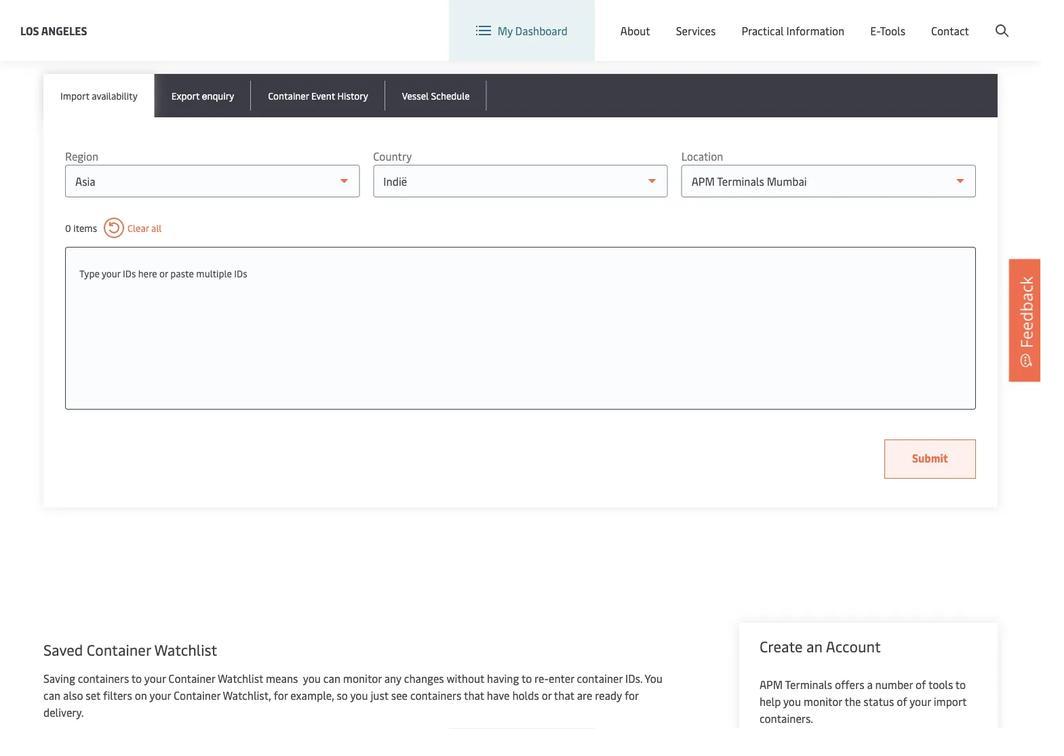 Task type: locate. For each thing, give the bounding box(es) containing it.
having
[[487, 671, 519, 686]]

еnquiry
[[202, 89, 234, 102]]

that down enter
[[554, 688, 575, 703]]

1 horizontal spatial containers
[[411, 688, 462, 703]]

1 vertical spatial of
[[897, 695, 908, 709]]

or down re-
[[542, 688, 552, 703]]

login / create account
[[906, 13, 1016, 27]]

2 horizontal spatial to
[[956, 678, 966, 692]]

can down saving
[[43, 688, 60, 703]]

to
[[132, 671, 142, 686], [522, 671, 532, 686], [956, 678, 966, 692]]

los angeles
[[20, 23, 87, 38]]

1 horizontal spatial ids
[[234, 267, 247, 280]]

global menu
[[780, 13, 842, 27]]

1 horizontal spatial that
[[554, 688, 575, 703]]

monitor
[[343, 671, 382, 686], [804, 695, 843, 709]]

enter
[[549, 671, 575, 686]]

watchlist
[[154, 640, 217, 660], [218, 671, 263, 686]]

for
[[274, 688, 288, 703], [625, 688, 639, 703]]

my dashboard
[[498, 23, 568, 38]]

to left re-
[[522, 671, 532, 686]]

0 horizontal spatial containers
[[78, 671, 129, 686]]

1 vertical spatial create
[[760, 637, 803, 657]]

any
[[385, 671, 402, 686]]

can
[[324, 671, 341, 686], [43, 688, 60, 703]]

saved container watchlist
[[43, 640, 217, 660]]

0 vertical spatial watchlist
[[154, 640, 217, 660]]

multiple
[[196, 267, 232, 280]]

create right /
[[942, 13, 974, 27]]

you inside the apm terminals offers a number of tools to help you monitor the status of your import containers.
[[784, 695, 801, 709]]

los
[[20, 23, 39, 38]]

help
[[760, 695, 781, 709]]

practical
[[742, 23, 784, 38]]

0 vertical spatial or
[[160, 267, 168, 280]]

for left the example,
[[274, 688, 288, 703]]

apm terminals offers a number of tools to help you monitor the status of your import containers.
[[760, 678, 967, 726]]

0 horizontal spatial to
[[132, 671, 142, 686]]

2 horizontal spatial you
[[784, 695, 801, 709]]

container event history button
[[251, 74, 385, 117]]

1 horizontal spatial create
[[942, 13, 974, 27]]

1 horizontal spatial or
[[542, 688, 552, 703]]

can up so
[[324, 671, 341, 686]]

monitor down terminals
[[804, 695, 843, 709]]

0 vertical spatial location
[[695, 13, 737, 27]]

have
[[487, 688, 510, 703]]

of down number at the right of the page
[[897, 695, 908, 709]]

0 horizontal spatial that
[[464, 688, 484, 703]]

0 horizontal spatial account
[[826, 637, 881, 657]]

delivery.
[[43, 705, 84, 720]]

feedback
[[1016, 276, 1038, 348]]

login / create account link
[[881, 0, 1016, 40]]

2 that from the left
[[554, 688, 575, 703]]

ids right multiple
[[234, 267, 247, 280]]

are
[[577, 688, 593, 703]]

create
[[942, 13, 974, 27], [760, 637, 803, 657]]

2 ids from the left
[[234, 267, 247, 280]]

import
[[60, 89, 89, 102]]

0 horizontal spatial create
[[760, 637, 803, 657]]

submit button
[[885, 440, 977, 479]]

that down without
[[464, 688, 484, 703]]

switch location button
[[638, 12, 737, 27]]

0 vertical spatial account
[[976, 13, 1016, 27]]

your down tools
[[910, 695, 932, 709]]

tab list
[[43, 74, 998, 117]]

saved
[[43, 640, 83, 660]]

1 horizontal spatial for
[[625, 688, 639, 703]]

account right contact popup button
[[976, 13, 1016, 27]]

0 horizontal spatial ids
[[123, 267, 136, 280]]

0 horizontal spatial monitor
[[343, 671, 382, 686]]

1 vertical spatial containers
[[411, 688, 462, 703]]

to up on
[[132, 671, 142, 686]]

0 vertical spatial monitor
[[343, 671, 382, 686]]

1 vertical spatial monitor
[[804, 695, 843, 709]]

0 horizontal spatial or
[[160, 267, 168, 280]]

containers up "set"
[[78, 671, 129, 686]]

0 horizontal spatial for
[[274, 688, 288, 703]]

about button
[[621, 0, 651, 61]]

you
[[303, 671, 321, 686], [350, 688, 368, 703], [784, 695, 801, 709]]

dashboard
[[516, 23, 568, 38]]

1 that from the left
[[464, 688, 484, 703]]

1 vertical spatial or
[[542, 688, 552, 703]]

ids left here
[[123, 267, 136, 280]]

1 horizontal spatial of
[[916, 678, 927, 692]]

of
[[916, 678, 927, 692], [897, 695, 908, 709]]

container
[[577, 671, 623, 686]]

containers
[[78, 671, 129, 686], [411, 688, 462, 703]]

1 horizontal spatial account
[[976, 13, 1016, 27]]

your right type
[[102, 267, 121, 280]]

monitor inside saving containers to your container watchlist means  you can monitor any changes without having to re-enter container ids. you can also set filters on your container watchlist, for example, so you just see containers that have holds or that are ready for delivery.
[[343, 671, 382, 686]]

to right tools
[[956, 678, 966, 692]]

for down ids.
[[625, 688, 639, 703]]

1 vertical spatial account
[[826, 637, 881, 657]]

that
[[464, 688, 484, 703], [554, 688, 575, 703]]

0 vertical spatial of
[[916, 678, 927, 692]]

services button
[[676, 0, 716, 61]]

or inside saving containers to your container watchlist means  you can monitor any changes without having to re-enter container ids. you can also set filters on your container watchlist, for example, so you just see containers that have holds or that are ready for delivery.
[[542, 688, 552, 703]]

account up "offers"
[[826, 637, 881, 657]]

see
[[391, 688, 408, 703]]

ids
[[123, 267, 136, 280], [234, 267, 247, 280]]

paste
[[171, 267, 194, 280]]

you up containers.
[[784, 695, 801, 709]]

you up the example,
[[303, 671, 321, 686]]

0 items
[[65, 222, 97, 234]]

containers down changes
[[411, 688, 462, 703]]

container inside button
[[268, 89, 309, 102]]

monitor inside the apm terminals offers a number of tools to help you monitor the status of your import containers.
[[804, 695, 843, 709]]

type your ids here or paste multiple ids
[[79, 267, 247, 280]]

set
[[86, 688, 101, 703]]

0 horizontal spatial can
[[43, 688, 60, 703]]

on
[[135, 688, 147, 703]]

you right so
[[350, 688, 368, 703]]

1 vertical spatial watchlist
[[218, 671, 263, 686]]

information
[[787, 23, 845, 38]]

2 for from the left
[[625, 688, 639, 703]]

region
[[65, 149, 98, 164]]

about
[[621, 23, 651, 38]]

global menu button
[[750, 0, 855, 40]]

create left an
[[760, 637, 803, 657]]

holds
[[513, 688, 539, 703]]

country
[[373, 149, 412, 164]]

1 horizontal spatial monitor
[[804, 695, 843, 709]]

or right here
[[160, 267, 168, 280]]

1 for from the left
[[274, 688, 288, 703]]

1 horizontal spatial can
[[324, 671, 341, 686]]

watchlist inside saving containers to your container watchlist means  you can monitor any changes without having to re-enter container ids. you can also set filters on your container watchlist, for example, so you just see containers that have holds or that are ready for delivery.
[[218, 671, 263, 686]]

re-
[[535, 671, 549, 686]]

to inside the apm terminals offers a number of tools to help you monitor the status of your import containers.
[[956, 678, 966, 692]]

of left tools
[[916, 678, 927, 692]]

monitor up just
[[343, 671, 382, 686]]



Task type: vqa. For each thing, say whether or not it's contained in the screenshot.
used
no



Task type: describe. For each thing, give the bounding box(es) containing it.
1 horizontal spatial to
[[522, 671, 532, 686]]

containers.
[[760, 712, 814, 726]]

clear
[[128, 222, 149, 234]]

0 horizontal spatial you
[[303, 671, 321, 686]]

feedback button
[[1010, 259, 1042, 382]]

the
[[845, 695, 861, 709]]

history
[[338, 89, 368, 102]]

tab list containing import availability
[[43, 74, 998, 117]]

clear all
[[128, 222, 162, 234]]

practical information
[[742, 23, 845, 38]]

event
[[311, 89, 335, 102]]

an
[[807, 637, 823, 657]]

changes
[[404, 671, 444, 686]]

e-tools button
[[871, 0, 906, 61]]

so
[[337, 688, 348, 703]]

saving containers to your container watchlist means  you can monitor any changes without having to re-enter container ids. you can also set filters on your container watchlist, for example, so you just see containers that have holds or that are ready for delivery.
[[43, 671, 663, 720]]

0 vertical spatial containers
[[78, 671, 129, 686]]

0
[[65, 222, 71, 234]]

practical information button
[[742, 0, 845, 61]]

a
[[868, 678, 873, 692]]

filters
[[103, 688, 132, 703]]

submit
[[913, 451, 949, 466]]

clear all button
[[104, 218, 162, 238]]

without
[[447, 671, 485, 686]]

export еnquiry
[[172, 89, 234, 102]]

terminals
[[785, 678, 833, 692]]

1 ids from the left
[[123, 267, 136, 280]]

offers
[[835, 678, 865, 692]]

global
[[780, 13, 811, 27]]

switch location
[[660, 13, 737, 27]]

1 vertical spatial can
[[43, 688, 60, 703]]

import
[[934, 695, 967, 709]]

location inside switch location 'button'
[[695, 13, 737, 27]]

your up on
[[144, 671, 166, 686]]

vessel
[[402, 89, 429, 102]]

export
[[172, 89, 200, 102]]

also
[[63, 688, 83, 703]]

just
[[371, 688, 389, 703]]

all
[[151, 222, 162, 234]]

container event history
[[268, 89, 368, 102]]

tools
[[880, 23, 906, 38]]

example,
[[291, 688, 334, 703]]

/
[[935, 13, 939, 27]]

e-
[[871, 23, 880, 38]]

0 vertical spatial can
[[324, 671, 341, 686]]

apm
[[760, 678, 783, 692]]

vessel schedule
[[402, 89, 470, 102]]

vessel schedule button
[[385, 74, 487, 117]]

tools
[[929, 678, 954, 692]]

type
[[79, 267, 100, 280]]

your right on
[[150, 688, 171, 703]]

schedule
[[431, 89, 470, 102]]

create an account
[[760, 637, 881, 657]]

switch
[[660, 13, 692, 27]]

items
[[73, 222, 97, 234]]

number
[[876, 678, 913, 692]]

saving
[[43, 671, 75, 686]]

0 horizontal spatial of
[[897, 695, 908, 709]]

ids.
[[626, 671, 643, 686]]

menu
[[814, 13, 842, 27]]

my dashboard button
[[476, 0, 568, 61]]

import availability
[[60, 89, 138, 102]]

contact button
[[932, 0, 970, 61]]

angeles
[[41, 23, 87, 38]]

you
[[645, 671, 663, 686]]

0 vertical spatial create
[[942, 13, 974, 27]]

e-tools
[[871, 23, 906, 38]]

your inside the apm terminals offers a number of tools to help you monitor the status of your import containers.
[[910, 695, 932, 709]]

export еnquiry button
[[155, 74, 251, 117]]

contact
[[932, 23, 970, 38]]

here
[[138, 267, 157, 280]]

my
[[498, 23, 513, 38]]

services
[[676, 23, 716, 38]]

ready
[[595, 688, 622, 703]]

1 horizontal spatial you
[[350, 688, 368, 703]]

los angeles link
[[20, 22, 87, 39]]

login
[[906, 13, 933, 27]]

watchlist,
[[223, 688, 271, 703]]

status
[[864, 695, 895, 709]]

1 vertical spatial location
[[682, 149, 724, 164]]

import availability button
[[43, 74, 155, 117]]



